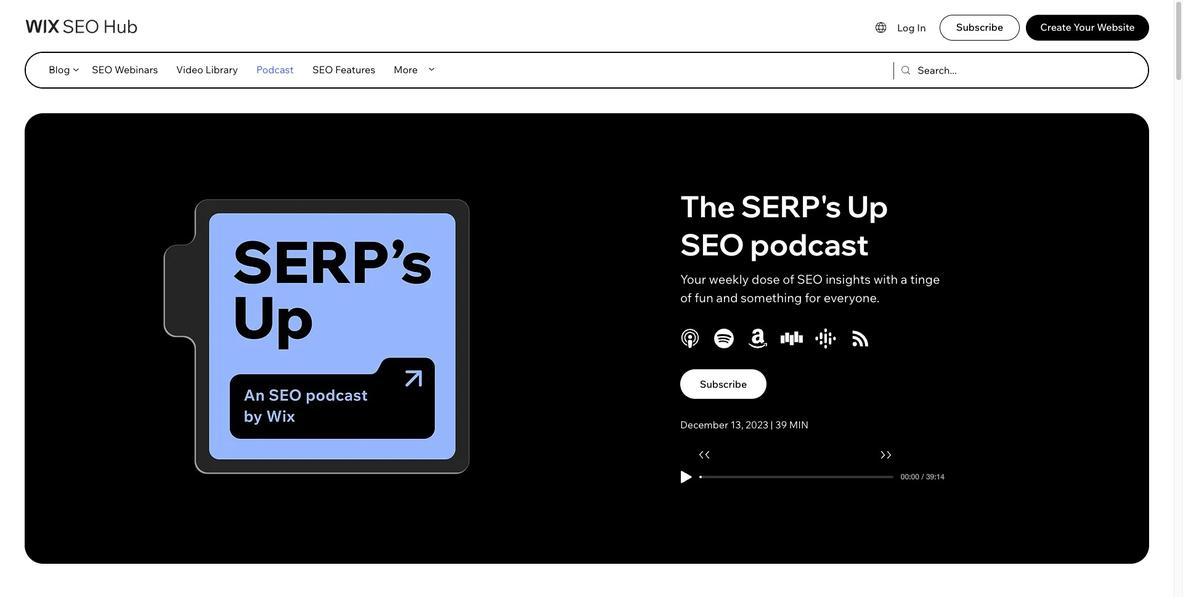 Task type: locate. For each thing, give the bounding box(es) containing it.
00:00
[[901, 473, 919, 482]]

0 vertical spatial subscribe link
[[940, 15, 1020, 41]]

/
[[922, 473, 924, 482]]

seo
[[92, 63, 113, 76], [312, 63, 333, 76], [680, 226, 745, 263], [797, 272, 823, 287]]

for
[[805, 290, 821, 306]]

create your website
[[1040, 21, 1135, 33]]

seo left webinars
[[92, 63, 113, 76]]

create
[[1040, 21, 1072, 33]]

0 horizontal spatial subscribe
[[700, 378, 747, 391]]

december
[[680, 419, 729, 431]]

0 horizontal spatial of
[[680, 290, 692, 306]]

seo left "features"
[[312, 63, 333, 76]]

video library
[[176, 63, 238, 76]]

subscribe up 13,
[[700, 378, 747, 391]]

None range field
[[701, 472, 894, 484]]

0 horizontal spatial subscribe link
[[680, 370, 767, 399]]

0 vertical spatial subscribe
[[956, 21, 1004, 33]]

0 vertical spatial your
[[1074, 21, 1095, 33]]

seo up weekly
[[680, 226, 745, 263]]

of left fun
[[680, 290, 692, 306]]

subscribe up search... search box
[[956, 21, 1004, 33]]

1 vertical spatial subscribe
[[700, 378, 747, 391]]

of
[[783, 272, 794, 287], [680, 290, 692, 306]]

13,
[[731, 419, 744, 431]]

seo features
[[312, 63, 375, 76]]

|
[[771, 419, 773, 431]]

1 horizontal spatial of
[[783, 272, 794, 287]]

your
[[1074, 21, 1095, 33], [680, 272, 706, 287]]

0 vertical spatial of
[[783, 272, 794, 287]]

1 vertical spatial of
[[680, 290, 692, 306]]

serp's
[[741, 188, 842, 225]]

seo inside 'the serp's up seo podcast'
[[680, 226, 745, 263]]

subscribe link up search... search box
[[940, 15, 1020, 41]]

your right create
[[1074, 21, 1095, 33]]

None search field
[[894, 57, 1044, 84]]

subscribe link
[[940, 15, 1020, 41], [680, 370, 767, 399]]

video library link
[[167, 57, 247, 82]]

1 horizontal spatial subscribe
[[956, 21, 1004, 33]]

your up fun
[[680, 272, 706, 287]]

up
[[847, 188, 889, 225]]

seo features link
[[303, 57, 385, 82]]

subscribe link up 13,
[[680, 370, 767, 399]]

0 horizontal spatial your
[[680, 272, 706, 287]]

video
[[176, 63, 203, 76]]

play image
[[681, 472, 692, 484]]

a
[[901, 272, 908, 287]]

subscribe
[[956, 21, 1004, 33], [700, 378, 747, 391]]

1 vertical spatial your
[[680, 272, 706, 287]]

your weekly dose of seo insights with a tinge of fun and something for everyone.
[[680, 272, 940, 306]]

log
[[897, 22, 915, 34]]

dose
[[752, 272, 780, 287]]

Search... search field
[[918, 57, 1018, 84]]

your inside your weekly dose of seo insights with a tinge of fun and something for everyone.
[[680, 272, 706, 287]]

december 13, 2023 | 39 min
[[680, 419, 809, 431]]

seo up 'for'
[[797, 272, 823, 287]]

of right dose on the right top
[[783, 272, 794, 287]]

seo inside seo features "link"
[[312, 63, 333, 76]]



Task type: describe. For each thing, give the bounding box(es) containing it.
podcast
[[256, 63, 294, 76]]

the
[[680, 188, 735, 225]]

with
[[874, 272, 898, 287]]

create your website link
[[1026, 15, 1149, 41]]

features
[[335, 63, 375, 76]]

seo inside seo webinars link
[[92, 63, 113, 76]]

min
[[789, 419, 809, 431]]

log in link
[[897, 15, 934, 40]]

something
[[741, 290, 802, 306]]

podcast link
[[247, 57, 303, 82]]

seo inside your weekly dose of seo insights with a tinge of fun and something for everyone.
[[797, 272, 823, 287]]

39
[[775, 419, 787, 431]]

1 horizontal spatial your
[[1074, 21, 1095, 33]]

39:14
[[926, 473, 945, 482]]

fun
[[695, 290, 714, 306]]

1 vertical spatial subscribe link
[[680, 370, 767, 399]]

more
[[394, 63, 418, 76]]

webinars
[[115, 63, 158, 76]]

website
[[1097, 21, 1135, 33]]

and
[[716, 290, 738, 306]]

library
[[206, 63, 238, 76]]

blog
[[49, 63, 70, 76]]

in
[[917, 22, 926, 34]]

seo webinars link
[[83, 57, 167, 82]]

insights
[[826, 272, 871, 287]]

seo webinars
[[92, 63, 158, 76]]

1 horizontal spatial subscribe link
[[940, 15, 1020, 41]]

the serp's up seo podcast
[[680, 188, 889, 263]]

weekly
[[709, 272, 749, 287]]

serp's up - an seo podcast by wix logo image
[[157, 190, 479, 484]]

tinge
[[910, 272, 940, 287]]

00:00 / 39:14
[[901, 473, 945, 482]]

2023
[[746, 419, 769, 431]]

podcast
[[750, 226, 869, 263]]

everyone.
[[824, 290, 880, 306]]

log in
[[897, 22, 926, 34]]



Task type: vqa. For each thing, say whether or not it's contained in the screenshot.
bottom MEAN?
no



